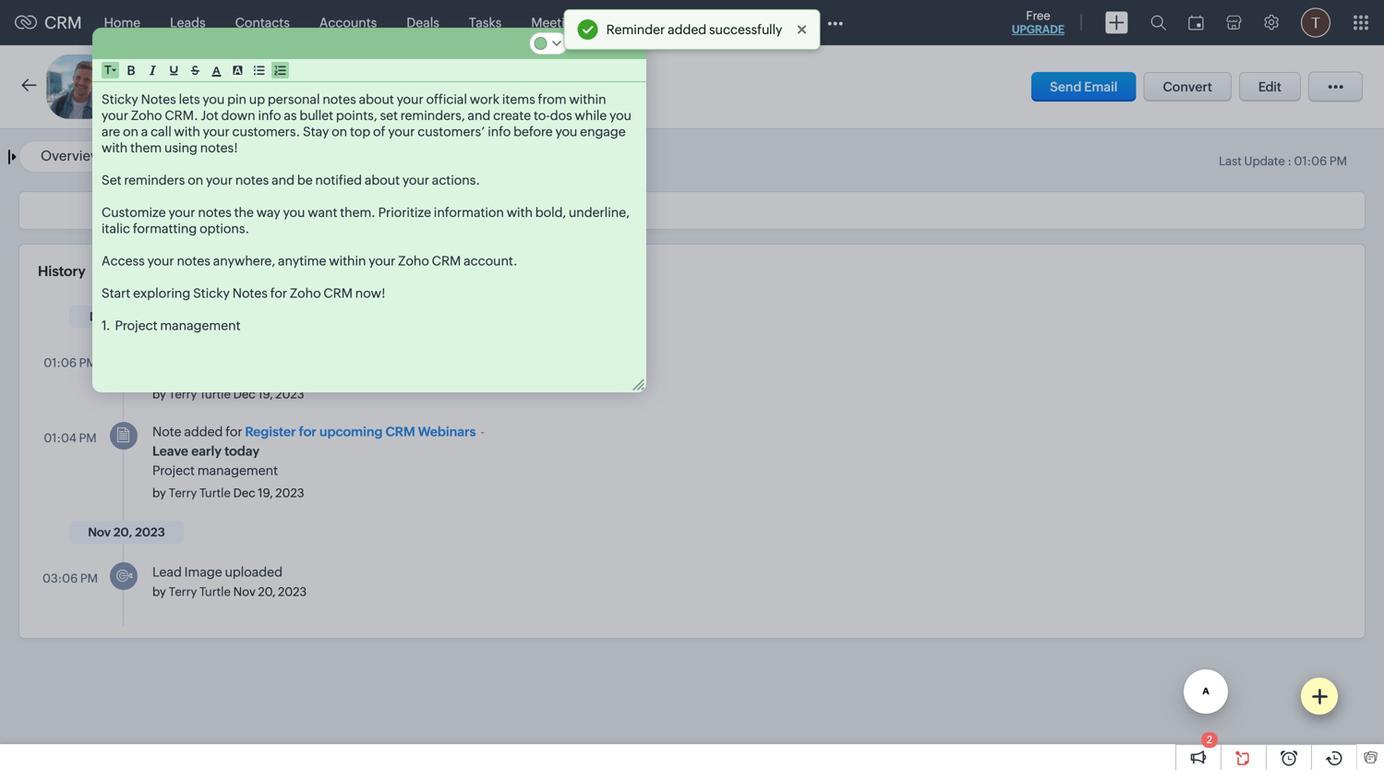Task type: describe. For each thing, give the bounding box(es) containing it.
to-
[[534, 108, 550, 123]]

mr. michael ruta (sample) - buckley miller & wright
[[125, 75, 516, 97]]

update
[[1245, 154, 1286, 168]]

official
[[426, 92, 467, 107]]

you up engage
[[610, 108, 632, 123]]

information
[[434, 205, 504, 220]]

notes inside sticky notes lets you pin up personal notes about your official work items from within your zoho crm. jot down info as bullet points, set reminders, and create to-dos while you are on a call with your customers. stay on top of your customers' info before you engage with them using notes!
[[323, 92, 356, 107]]

note added for register for upcoming crm webinars - leave early today project management by terry turtle dec 19, 2023
[[152, 424, 485, 500]]

convert
[[1163, 79, 1213, 94]]

your up 'exploring'
[[147, 254, 174, 268]]

wright
[[472, 79, 516, 96]]

start
[[102, 286, 131, 301]]

reminder added successfully
[[606, 22, 783, 37]]

send
[[1050, 79, 1082, 94]]

tasks
[[469, 15, 502, 30]]

19, inside note added for register for upcoming crm webinars - leave early today project management by terry turtle dec 19, 2023
[[258, 486, 273, 500]]

them
[[130, 140, 162, 155]]

items
[[502, 92, 535, 107]]

michael
[[158, 75, 228, 97]]

0 vertical spatial management
[[160, 318, 241, 333]]

1 terry from the top
[[169, 387, 197, 401]]

1 turtle from the top
[[199, 387, 231, 401]]

of
[[373, 124, 386, 139]]

for for notes
[[270, 286, 287, 301]]

reminder
[[606, 22, 665, 37]]

deals
[[407, 15, 440, 30]]

email
[[1085, 79, 1118, 94]]

home link
[[89, 0, 155, 45]]

(sample)
[[276, 75, 356, 97]]

way
[[257, 205, 281, 220]]

notes up the the
[[235, 173, 269, 187]]

image
[[184, 565, 222, 580]]

sticky inside sticky notes lets you pin up personal notes about your official work items from within your zoho crm. jot down info as bullet points, set reminders, and create to-dos while you are on a call with your customers. stay on top of your customers' info before you engage with them using notes!
[[102, 92, 138, 107]]

you up jot
[[203, 92, 225, 107]]

search element
[[1140, 0, 1178, 45]]

pm right :
[[1330, 154, 1348, 168]]

0 horizontal spatial with
[[102, 140, 128, 155]]

convert button
[[1144, 72, 1232, 102]]

reports
[[675, 15, 722, 30]]

03:06
[[42, 572, 78, 586]]

you down the dos
[[556, 124, 578, 139]]

edit
[[1259, 79, 1282, 94]]

timeline link
[[141, 148, 196, 164]]

register
[[245, 424, 296, 439]]

calls
[[617, 15, 646, 30]]

access
[[102, 254, 145, 268]]

0 vertical spatial 01:06
[[1294, 154, 1327, 168]]

1 vertical spatial and
[[272, 173, 295, 187]]

0 horizontal spatial for
[[226, 424, 243, 439]]

overview
[[41, 148, 102, 164]]

contacts link
[[220, 0, 305, 45]]

delete image
[[596, 31, 614, 55]]

projects
[[752, 15, 801, 30]]

notes down formatting
[[177, 254, 210, 268]]

within inside sticky notes lets you pin up personal notes about your official work items from within your zoho crm. jot down info as bullet points, set reminders, and create to-dos while you are on a call with your customers. stay on top of your customers' info before you engage with them using notes!
[[569, 92, 606, 107]]

2023 inside the lead image uploaded by terry turtle nov 20, 2023
[[278, 585, 307, 599]]

pm for note added for
[[79, 431, 97, 445]]

overview link
[[41, 148, 102, 164]]

leads
[[170, 15, 206, 30]]

terry inside the lead image uploaded by terry turtle nov 20, 2023
[[169, 585, 197, 599]]

01:06 pm
[[44, 356, 97, 370]]

access your notes anywhere, anytime within your zoho crm account.
[[102, 254, 518, 268]]

2023 inside note added for register for upcoming crm webinars - leave early today project management by terry turtle dec 19, 2023
[[275, 486, 304, 500]]

20,
[[258, 585, 276, 599]]

up
[[249, 92, 265, 107]]

about for notified
[[365, 173, 400, 187]]

uploaded
[[225, 565, 283, 580]]

with inside customize your notes the way you want them. prioritize information with bold, underline, italic formatting options.
[[507, 205, 533, 220]]

send email
[[1050, 79, 1118, 94]]

timeline
[[141, 148, 196, 164]]

nov
[[233, 585, 256, 599]]

pm for by
[[79, 356, 97, 370]]

meetings link
[[517, 0, 602, 45]]

reminder image
[[573, 31, 591, 55]]

2 horizontal spatial zoho
[[398, 254, 429, 268]]

exploring
[[133, 286, 191, 301]]

formatting
[[133, 221, 197, 236]]

reports link
[[661, 0, 737, 45]]

1 vertical spatial info
[[488, 124, 511, 139]]

prioritize
[[378, 205, 431, 220]]

calendar image
[[1189, 15, 1204, 30]]

lead image uploaded by terry turtle nov 20, 2023
[[152, 565, 307, 599]]

sticky notes lets you pin up personal notes about your official work items from within your zoho crm. jot down info as bullet points, set reminders, and create to-dos while you are on a call with your customers. stay on top of your customers' info before you engage with them using notes!
[[102, 92, 634, 155]]

crm left the home link
[[44, 13, 82, 32]]

crm.
[[165, 108, 198, 123]]

- inside mr. michael ruta (sample) - buckley miller & wright
[[360, 79, 365, 96]]

while
[[575, 108, 607, 123]]

be
[[297, 173, 313, 187]]

miller
[[421, 79, 457, 96]]

crm left now!
[[324, 286, 353, 301]]

1 horizontal spatial zoho
[[290, 286, 321, 301]]

free upgrade
[[1012, 9, 1065, 36]]

1 horizontal spatial with
[[174, 124, 200, 139]]

0 horizontal spatial on
[[123, 124, 139, 139]]

your down set
[[388, 124, 415, 139]]

lead
[[152, 565, 182, 580]]

work
[[470, 92, 500, 107]]

anywhere,
[[213, 254, 275, 268]]

notes inside sticky notes lets you pin up personal notes about your official work items from within your zoho crm. jot down info as bullet points, set reminders, and create to-dos while you are on a call with your customers. stay on top of your customers' info before you engage with them using notes!
[[141, 92, 176, 107]]

set
[[102, 173, 121, 187]]

last update : 01:06 pm
[[1219, 154, 1348, 168]]

1 horizontal spatial on
[[188, 173, 203, 187]]

1 dec from the top
[[233, 387, 256, 401]]

deals link
[[392, 0, 454, 45]]

03:06 pm
[[42, 572, 98, 586]]

the
[[234, 205, 254, 220]]

minimize image
[[619, 31, 637, 55]]

1 horizontal spatial sticky
[[193, 286, 230, 301]]



Task type: locate. For each thing, give the bounding box(es) containing it.
call
[[151, 124, 172, 139]]

webinars
[[418, 424, 476, 439]]

for right register
[[299, 424, 317, 439]]

reminders,
[[401, 108, 465, 123]]

0 vertical spatial project
[[115, 318, 157, 333]]

by up note
[[152, 387, 166, 401]]

notes down anywhere,
[[232, 286, 268, 301]]

2
[[1207, 734, 1213, 746]]

3 turtle from the top
[[199, 585, 231, 599]]

0 vertical spatial within
[[569, 92, 606, 107]]

note
[[152, 424, 182, 439]]

1 horizontal spatial added
[[668, 22, 707, 37]]

1 vertical spatial 2023
[[275, 486, 304, 500]]

notes up crm.
[[141, 92, 176, 107]]

on left a
[[123, 124, 139, 139]]

2 terry from the top
[[169, 486, 197, 500]]

1 vertical spatial dec
[[233, 486, 256, 500]]

with down crm.
[[174, 124, 200, 139]]

by inside note added for register for upcoming crm webinars - leave early today project management by terry turtle dec 19, 2023
[[152, 486, 166, 500]]

and left the be
[[272, 173, 295, 187]]

1 vertical spatial about
[[365, 173, 400, 187]]

notes!
[[200, 140, 238, 155]]

pm right 01:04
[[79, 431, 97, 445]]

bold,
[[536, 205, 566, 220]]

0 horizontal spatial -
[[360, 79, 365, 96]]

upcoming
[[319, 424, 383, 439]]

project
[[115, 318, 157, 333], [152, 463, 195, 478]]

dos
[[550, 108, 572, 123]]

1 horizontal spatial for
[[270, 286, 287, 301]]

about up prioritize
[[365, 173, 400, 187]]

0 vertical spatial info
[[258, 108, 281, 123]]

added right reminder
[[668, 22, 707, 37]]

1 vertical spatial added
[[184, 424, 223, 439]]

today
[[225, 444, 260, 459]]

for up today
[[226, 424, 243, 439]]

buckley
[[367, 79, 418, 96]]

2 vertical spatial 2023
[[278, 585, 307, 599]]

on
[[123, 124, 139, 139], [332, 124, 347, 139], [188, 173, 203, 187]]

2 19, from the top
[[258, 486, 273, 500]]

send email button
[[1032, 72, 1137, 102]]

turtle inside the lead image uploaded by terry turtle nov 20, 2023
[[199, 585, 231, 599]]

calls link
[[602, 0, 661, 45]]

added inside note added for register for upcoming crm webinars - leave early today project management by terry turtle dec 19, 2023
[[184, 424, 223, 439]]

as
[[284, 108, 297, 123]]

by inside the lead image uploaded by terry turtle nov 20, 2023
[[152, 585, 166, 599]]

customers'
[[418, 124, 485, 139]]

zoho up a
[[131, 108, 162, 123]]

are
[[102, 124, 120, 139]]

within up the 'while'
[[569, 92, 606, 107]]

management
[[160, 318, 241, 333], [197, 463, 278, 478]]

2 vertical spatial turtle
[[199, 585, 231, 599]]

01:04 pm
[[44, 431, 97, 445]]

- right webinars
[[481, 424, 485, 439]]

0 vertical spatial 2023
[[275, 387, 304, 401]]

create
[[493, 108, 531, 123]]

sticky up are
[[102, 92, 138, 107]]

added for successfully
[[668, 22, 707, 37]]

1 19, from the top
[[258, 387, 273, 401]]

by down leave
[[152, 486, 166, 500]]

early
[[191, 444, 222, 459]]

01:06 right :
[[1294, 154, 1327, 168]]

0 vertical spatial by
[[152, 387, 166, 401]]

01:06 up 01:04
[[44, 356, 77, 370]]

2 vertical spatial with
[[507, 205, 533, 220]]

create menu element
[[1095, 0, 1140, 45]]

your up notes!
[[203, 124, 230, 139]]

info
[[258, 108, 281, 123], [488, 124, 511, 139]]

0 horizontal spatial info
[[258, 108, 281, 123]]

for down anytime
[[270, 286, 287, 301]]

notes up options.
[[198, 205, 232, 220]]

1 horizontal spatial 01:06
[[1294, 154, 1327, 168]]

anytime
[[278, 254, 326, 268]]

0 horizontal spatial zoho
[[131, 108, 162, 123]]

2023
[[275, 387, 304, 401], [275, 486, 304, 500], [278, 585, 307, 599]]

1 vertical spatial -
[[481, 424, 485, 439]]

turtle inside note added for register for upcoming crm webinars - leave early today project management by terry turtle dec 19, 2023
[[199, 486, 231, 500]]

contacts
[[235, 15, 290, 30]]

upgrade
[[1012, 23, 1065, 36]]

zoho down prioritize
[[398, 254, 429, 268]]

you
[[203, 92, 225, 107], [610, 108, 632, 123], [556, 124, 578, 139], [283, 205, 305, 220]]

0 vertical spatial notes
[[141, 92, 176, 107]]

search image
[[1151, 15, 1167, 30]]

2 vertical spatial terry
[[169, 585, 197, 599]]

dec inside note added for register for upcoming crm webinars - leave early today project management by terry turtle dec 19, 2023
[[233, 486, 256, 500]]

1 horizontal spatial within
[[569, 92, 606, 107]]

turtle up early
[[199, 387, 231, 401]]

within up now!
[[329, 254, 366, 268]]

about for notes
[[359, 92, 394, 107]]

1 horizontal spatial info
[[488, 124, 511, 139]]

from
[[538, 92, 567, 107]]

lets
[[179, 92, 200, 107]]

start exploring sticky notes for zoho crm now!
[[102, 286, 386, 301]]

dec down today
[[233, 486, 256, 500]]

your down notes!
[[206, 173, 233, 187]]

0 vertical spatial turtle
[[199, 387, 231, 401]]

1 vertical spatial within
[[329, 254, 366, 268]]

about up set
[[359, 92, 394, 107]]

0 vertical spatial dec
[[233, 387, 256, 401]]

0 vertical spatial sticky
[[102, 92, 138, 107]]

on down using
[[188, 173, 203, 187]]

engage
[[580, 124, 626, 139]]

- inside note added for register for upcoming crm webinars - leave early today project management by terry turtle dec 19, 2023
[[481, 424, 485, 439]]

meetings
[[531, 15, 587, 30]]

added for for
[[184, 424, 223, 439]]

turtle down image
[[199, 585, 231, 599]]

management inside note added for register for upcoming crm webinars - leave early today project management by terry turtle dec 19, 2023
[[197, 463, 278, 478]]

using
[[164, 140, 198, 155]]

1 vertical spatial sticky
[[193, 286, 230, 301]]

terry
[[169, 387, 197, 401], [169, 486, 197, 500], [169, 585, 197, 599]]

1 vertical spatial project
[[152, 463, 195, 478]]

crm
[[44, 13, 82, 32], [432, 254, 461, 268], [324, 286, 353, 301], [386, 424, 415, 439]]

and inside sticky notes lets you pin up personal notes about your official work items from within your zoho crm. jot down info as bullet points, set reminders, and create to-dos while you are on a call with your customers. stay on top of your customers' info before you engage with them using notes!
[[468, 108, 491, 123]]

for
[[270, 286, 287, 301], [226, 424, 243, 439], [299, 424, 317, 439]]

by down lead
[[152, 585, 166, 599]]

pin
[[227, 92, 247, 107]]

dec up register
[[233, 387, 256, 401]]

2 turtle from the top
[[199, 486, 231, 500]]

points,
[[336, 108, 377, 123]]

now!
[[355, 286, 386, 301]]

2 horizontal spatial with
[[507, 205, 533, 220]]

2 by from the top
[[152, 486, 166, 500]]

crm link
[[15, 13, 82, 32]]

0 horizontal spatial added
[[184, 424, 223, 439]]

2023 up register
[[275, 387, 304, 401]]

you inside customize your notes the way you want them. prioritize information with bold, underline, italic formatting options.
[[283, 205, 305, 220]]

notified
[[315, 173, 362, 187]]

:
[[1288, 154, 1292, 168]]

0 horizontal spatial and
[[272, 173, 295, 187]]

0 vertical spatial with
[[174, 124, 200, 139]]

terry up note
[[169, 387, 197, 401]]

- up points,
[[360, 79, 365, 96]]

personal
[[268, 92, 320, 107]]

your up now!
[[369, 254, 396, 268]]

terry inside note added for register for upcoming crm webinars - leave early today project management by terry turtle dec 19, 2023
[[169, 486, 197, 500]]

crm left account.
[[432, 254, 461, 268]]

2 dec from the top
[[233, 486, 256, 500]]

ruta
[[232, 75, 272, 97]]

1 vertical spatial by
[[152, 486, 166, 500]]

0 vertical spatial 19,
[[258, 387, 273, 401]]

management down today
[[197, 463, 278, 478]]

project inside note added for register for upcoming crm webinars - leave early today project management by terry turtle dec 19, 2023
[[152, 463, 195, 478]]

1 horizontal spatial and
[[468, 108, 491, 123]]

terry down leave
[[169, 486, 197, 500]]

1 vertical spatial 19,
[[258, 486, 273, 500]]

3 by from the top
[[152, 585, 166, 599]]

a
[[141, 124, 148, 139]]

management down 'exploring'
[[160, 318, 241, 333]]

with down are
[[102, 140, 128, 155]]

1 vertical spatial terry
[[169, 486, 197, 500]]

profile image
[[1301, 8, 1331, 37]]

1 horizontal spatial notes
[[232, 286, 268, 301]]

2 vertical spatial by
[[152, 585, 166, 599]]

terry down lead
[[169, 585, 197, 599]]

mr.
[[125, 75, 154, 97]]

0 horizontal spatial 01:06
[[44, 356, 77, 370]]

0 horizontal spatial notes
[[141, 92, 176, 107]]

info down create
[[488, 124, 511, 139]]

create menu image
[[1106, 12, 1129, 34]]

project down start
[[115, 318, 157, 333]]

1 vertical spatial zoho
[[398, 254, 429, 268]]

notes
[[323, 92, 356, 107], [235, 173, 269, 187], [198, 205, 232, 220], [177, 254, 210, 268]]

2023 right 20,
[[278, 585, 307, 599]]

0 vertical spatial terry
[[169, 387, 197, 401]]

top
[[350, 124, 371, 139]]

profile element
[[1290, 0, 1342, 45]]

history
[[38, 263, 86, 279]]

your up are
[[102, 108, 128, 123]]

zoho inside sticky notes lets you pin up personal notes about your official work items from within your zoho crm. jot down info as bullet points, set reminders, and create to-dos while you are on a call with your customers. stay on top of your customers' info before you engage with them using notes!
[[131, 108, 162, 123]]

sticky
[[102, 92, 138, 107], [193, 286, 230, 301]]

1 vertical spatial management
[[197, 463, 278, 478]]

want
[[308, 205, 338, 220]]

project down leave
[[152, 463, 195, 478]]

1 by from the top
[[152, 387, 166, 401]]

2 horizontal spatial on
[[332, 124, 347, 139]]

crm inside note added for register for upcoming crm webinars - leave early today project management by terry turtle dec 19, 2023
[[386, 424, 415, 439]]

0 vertical spatial and
[[468, 108, 491, 123]]

italic
[[102, 221, 130, 236]]

0 vertical spatial about
[[359, 92, 394, 107]]

within
[[569, 92, 606, 107], [329, 254, 366, 268]]

down
[[221, 108, 255, 123]]

zoho
[[131, 108, 162, 123], [398, 254, 429, 268], [290, 286, 321, 301]]

sticky down anywhere,
[[193, 286, 230, 301]]

1 vertical spatial turtle
[[199, 486, 231, 500]]

19, up register
[[258, 387, 273, 401]]

customers.
[[232, 124, 300, 139]]

notes up points,
[[323, 92, 356, 107]]

jot
[[201, 108, 219, 123]]

underline,
[[569, 205, 630, 220]]

2 horizontal spatial for
[[299, 424, 317, 439]]

1 vertical spatial with
[[102, 140, 128, 155]]

leads link
[[155, 0, 220, 45]]

pm right 03:06
[[80, 572, 98, 586]]

actions.
[[432, 173, 480, 187]]

19, down today
[[258, 486, 273, 500]]

1 vertical spatial 01:06
[[44, 356, 77, 370]]

register for upcoming crm webinars link
[[245, 424, 476, 439]]

you right way
[[283, 205, 305, 220]]

set
[[380, 108, 398, 123]]

reminders
[[124, 173, 185, 187]]

your inside customize your notes the way you want them. prioritize information with bold, underline, italic formatting options.
[[169, 205, 195, 220]]

1 vertical spatial notes
[[232, 286, 268, 301]]

0 vertical spatial added
[[668, 22, 707, 37]]

0 horizontal spatial sticky
[[102, 92, 138, 107]]

home
[[104, 15, 141, 30]]

about
[[359, 92, 394, 107], [365, 173, 400, 187]]

pm for lead image uploaded
[[80, 572, 98, 586]]

by
[[152, 387, 166, 401], [152, 486, 166, 500], [152, 585, 166, 599]]

project management
[[115, 318, 241, 333]]

info up customers.
[[258, 108, 281, 123]]

accounts link
[[305, 0, 392, 45]]

your up prioritize
[[403, 173, 429, 187]]

0 horizontal spatial within
[[329, 254, 366, 268]]

0 vertical spatial zoho
[[131, 108, 162, 123]]

projects link
[[737, 0, 815, 45]]

crm left webinars
[[386, 424, 415, 439]]

about inside sticky notes lets you pin up personal notes about your official work items from within your zoho crm. jot down info as bullet points, set reminders, and create to-dos while you are on a call with your customers. stay on top of your customers' info before you engage with them using notes!
[[359, 92, 394, 107]]

2 vertical spatial zoho
[[290, 286, 321, 301]]

added up early
[[184, 424, 223, 439]]

3 terry from the top
[[169, 585, 197, 599]]

dec
[[233, 387, 256, 401], [233, 486, 256, 500]]

pm up 01:04 pm
[[79, 356, 97, 370]]

create new sticky note image
[[1312, 688, 1328, 705]]

set reminders on your notes and be notified about your actions.
[[102, 173, 480, 187]]

notes inside customize your notes the way you want them. prioritize information with bold, underline, italic formatting options.
[[198, 205, 232, 220]]

leave
[[152, 444, 188, 459]]

and down work
[[468, 108, 491, 123]]

with left bold,
[[507, 205, 533, 220]]

your up formatting
[[169, 205, 195, 220]]

zoho down anytime
[[290, 286, 321, 301]]

2023 down register
[[275, 486, 304, 500]]

bullet
[[300, 108, 333, 123]]

customize your notes the way you want them. prioritize information with bold, underline, italic formatting options.
[[102, 205, 632, 236]]

turtle down early
[[199, 486, 231, 500]]

0 vertical spatial -
[[360, 79, 365, 96]]

on left top on the left top
[[332, 124, 347, 139]]

for for register
[[299, 424, 317, 439]]

1 horizontal spatial -
[[481, 424, 485, 439]]

your up set
[[397, 92, 424, 107]]



Task type: vqa. For each thing, say whether or not it's contained in the screenshot.
Accounts
yes



